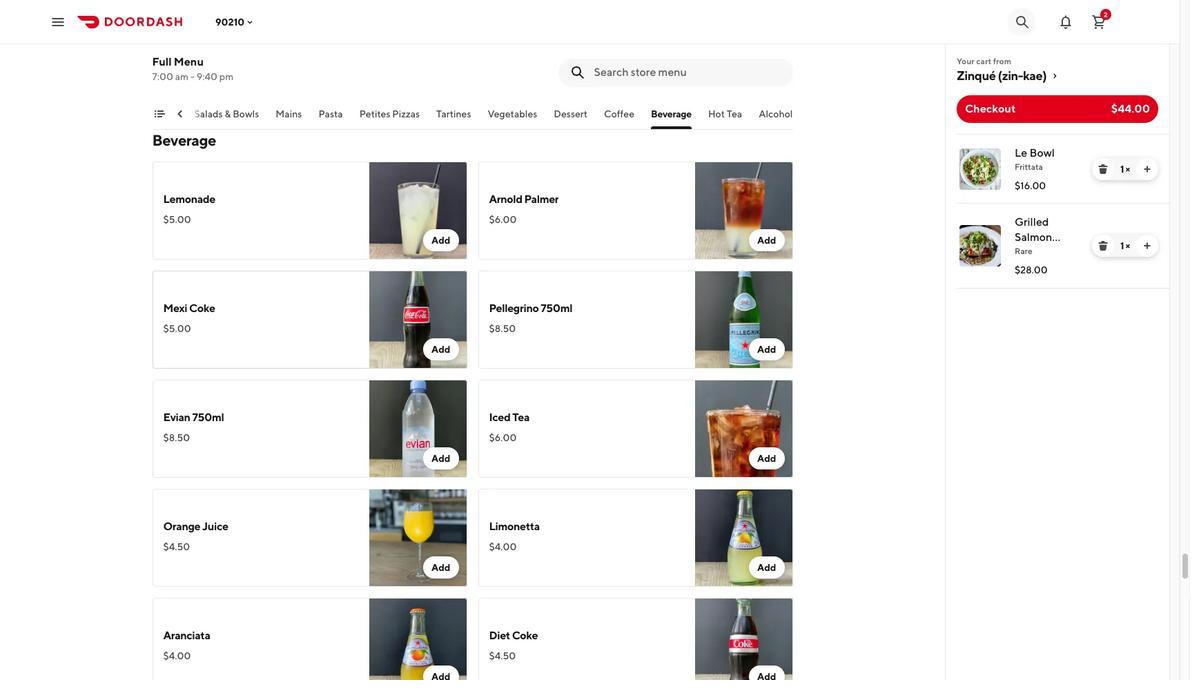 Task type: locate. For each thing, give the bounding box(es) containing it.
$6.00 down iced
[[489, 432, 517, 443]]

$8.50
[[489, 323, 516, 334], [163, 432, 190, 443]]

1 × right remove item from cart icon
[[1121, 164, 1130, 175]]

aranciata image
[[369, 598, 467, 680]]

0 vertical spatial $4.00
[[163, 46, 191, 57]]

1 vertical spatial coke
[[512, 629, 538, 642]]

add button
[[423, 229, 459, 251], [749, 229, 785, 251], [423, 338, 459, 360], [749, 338, 785, 360], [423, 447, 459, 470], [749, 447, 785, 470], [423, 557, 459, 579], [749, 557, 785, 579]]

1 horizontal spatial beverage
[[651, 108, 692, 119]]

$4.50 for diet
[[489, 650, 516, 662]]

$5.00
[[163, 214, 191, 225], [163, 323, 191, 334]]

1 vertical spatial 1
[[1121, 240, 1124, 251]]

limonetta image
[[695, 489, 793, 587]]

1 vertical spatial $6.00
[[489, 432, 517, 443]]

add for lemonade
[[432, 235, 451, 246]]

hot tea
[[708, 108, 742, 119]]

beverage down item search search box
[[651, 108, 692, 119]]

0 vertical spatial $4.50
[[163, 541, 190, 552]]

coke for diet coke
[[512, 629, 538, 642]]

orange juice image
[[369, 489, 467, 587]]

kae)
[[1023, 68, 1047, 83]]

2 button
[[1085, 8, 1113, 36]]

1 vertical spatial 1 ×
[[1121, 240, 1130, 251]]

add for arnold palmer
[[757, 235, 776, 246]]

1 horizontal spatial $8.50
[[489, 323, 516, 334]]

tartines button
[[436, 107, 471, 129]]

× right remove item from cart image
[[1126, 240, 1130, 251]]

mexi
[[163, 302, 187, 315]]

add button for pellegrino 750ml
[[749, 338, 785, 360]]

frittata
[[1015, 162, 1043, 172]]

full menu 7:00 am - 9:40 pm
[[152, 55, 234, 82]]

1 vertical spatial tea
[[513, 411, 530, 424]]

1 vertical spatial $4.00
[[489, 541, 517, 552]]

pm
[[219, 71, 234, 82]]

add button for limonetta
[[749, 557, 785, 579]]

9:40
[[197, 71, 218, 82]]

0 horizontal spatial coke
[[189, 302, 215, 315]]

coke right mexi
[[189, 302, 215, 315]]

bowls
[[233, 108, 259, 119]]

2 1 from the top
[[1121, 240, 1124, 251]]

$5.00 down mexi
[[163, 323, 191, 334]]

1 × for le bowl
[[1121, 164, 1130, 175]]

Item Search search field
[[594, 65, 782, 80]]

$4.00 down aranciata
[[163, 650, 191, 662]]

1 ×
[[1121, 164, 1130, 175], [1121, 240, 1130, 251]]

-
[[191, 71, 195, 82]]

$6.00 for arnold
[[489, 214, 517, 225]]

0 vertical spatial tea
[[727, 108, 742, 119]]

dessert button
[[554, 107, 588, 129]]

1 for grilled salmon plate (gf)
[[1121, 240, 1124, 251]]

tartines
[[436, 108, 471, 119]]

evian
[[163, 411, 190, 424]]

grilled salmon plate (gf) image
[[960, 225, 1001, 267]]

$4.50
[[163, 541, 190, 552], [489, 650, 516, 662]]

2 vertical spatial $4.00
[[163, 650, 191, 662]]

1 right remove item from cart icon
[[1121, 164, 1124, 175]]

× right remove item from cart icon
[[1126, 164, 1130, 175]]

coffee button
[[604, 107, 635, 129]]

pellegrino
[[489, 302, 539, 315]]

mexi coke image
[[369, 271, 467, 369]]

list containing le bowl
[[946, 134, 1170, 289]]

1 vertical spatial beverage
[[152, 131, 216, 149]]

notification bell image
[[1058, 13, 1074, 30]]

0 vertical spatial add one to cart image
[[1142, 164, 1153, 175]]

monaco coffee (12oz bag) image
[[695, 0, 793, 91]]

2 add one to cart image from the top
[[1142, 240, 1153, 251]]

$4.00 down limonetta
[[489, 541, 517, 552]]

evian 750ml image
[[369, 380, 467, 478]]

× for grilled salmon plate (gf)
[[1126, 240, 1130, 251]]

750ml
[[541, 302, 573, 315], [192, 411, 224, 424]]

1 horizontal spatial 750ml
[[541, 302, 573, 315]]

0 vertical spatial coke
[[189, 302, 215, 315]]

1 horizontal spatial $4.50
[[489, 650, 516, 662]]

alcohol
[[759, 108, 793, 119]]

checkout
[[965, 102, 1016, 115]]

beverage down scroll menu navigation left image
[[152, 131, 216, 149]]

1 vertical spatial ×
[[1126, 240, 1130, 251]]

list
[[946, 134, 1170, 289]]

arnold
[[489, 193, 522, 206]]

0 horizontal spatial beverage
[[152, 131, 216, 149]]

add one to cart image for le bowl
[[1142, 164, 1153, 175]]

am
[[175, 71, 189, 82]]

$5.00 down lemonade
[[163, 214, 191, 225]]

2 $5.00 from the top
[[163, 323, 191, 334]]

(zin-
[[998, 68, 1023, 83]]

tea for iced tea
[[513, 411, 530, 424]]

0 vertical spatial ×
[[1126, 164, 1130, 175]]

add for mexi coke
[[432, 344, 451, 355]]

1 $6.00 from the top
[[489, 214, 517, 225]]

7:00
[[152, 71, 173, 82]]

1 vertical spatial add one to cart image
[[1142, 240, 1153, 251]]

pellegrino 750ml image
[[695, 271, 793, 369]]

$4.50 down diet
[[489, 650, 516, 662]]

1 add one to cart image from the top
[[1142, 164, 1153, 175]]

coke right diet
[[512, 629, 538, 642]]

1 vertical spatial $8.50
[[163, 432, 190, 443]]

$6.00 down arnold
[[489, 214, 517, 225]]

1 1 from the top
[[1121, 164, 1124, 175]]

$6.00
[[489, 214, 517, 225], [489, 432, 517, 443]]

coffee
[[604, 108, 635, 119]]

1 1 × from the top
[[1121, 164, 1130, 175]]

lemonade image
[[369, 162, 467, 260]]

rare
[[1015, 246, 1033, 256]]

add one to cart image right remove item from cart image
[[1142, 240, 1153, 251]]

grilled
[[1015, 215, 1049, 229]]

1 vertical spatial 750ml
[[192, 411, 224, 424]]

add one to cart image
[[1142, 164, 1153, 175], [1142, 240, 1153, 251]]

750ml for evian 750ml
[[192, 411, 224, 424]]

1 × from the top
[[1126, 164, 1130, 175]]

palmer
[[524, 193, 559, 206]]

0 horizontal spatial $4.50
[[163, 541, 190, 552]]

grilled salmon plate (gf)
[[1015, 215, 1067, 259]]

zinqué
[[957, 68, 996, 83]]

$8.50 for pellegrino 750ml
[[489, 323, 516, 334]]

1 vertical spatial $4.50
[[489, 650, 516, 662]]

0 vertical spatial $6.00
[[489, 214, 517, 225]]

0 horizontal spatial 750ml
[[192, 411, 224, 424]]

1 vertical spatial $5.00
[[163, 323, 191, 334]]

add one to cart image right remove item from cart icon
[[1142, 164, 1153, 175]]

open menu image
[[50, 13, 66, 30]]

0 vertical spatial $8.50
[[489, 323, 516, 334]]

lemonade
[[163, 193, 215, 206]]

add
[[432, 235, 451, 246], [757, 235, 776, 246], [432, 344, 451, 355], [757, 344, 776, 355], [432, 453, 451, 464], [757, 453, 776, 464], [432, 562, 451, 573], [757, 562, 776, 573]]

1 $5.00 from the top
[[163, 214, 191, 225]]

scroll menu navigation left image
[[174, 108, 185, 119]]

arnold palmer
[[489, 193, 559, 206]]

750ml right pellegrino
[[541, 302, 573, 315]]

$4.00 down milk
[[163, 46, 191, 57]]

bowl
[[1030, 146, 1055, 160]]

0 vertical spatial 1
[[1121, 164, 1124, 175]]

0 horizontal spatial $8.50
[[163, 432, 190, 443]]

tea inside button
[[727, 108, 742, 119]]

750ml for pellegrino 750ml
[[541, 302, 573, 315]]

juice
[[202, 520, 228, 533]]

0 horizontal spatial tea
[[513, 411, 530, 424]]

2 × from the top
[[1126, 240, 1130, 251]]

pasta button
[[319, 107, 343, 129]]

$5.00 for lemonade
[[163, 214, 191, 225]]

$4.50 down orange
[[163, 541, 190, 552]]

1 × right remove item from cart image
[[1121, 240, 1130, 251]]

tea right iced
[[513, 411, 530, 424]]

show menu categories image
[[154, 108, 165, 119]]

$8.50 down pellegrino
[[489, 323, 516, 334]]

1
[[1121, 164, 1124, 175], [1121, 240, 1124, 251]]

coke
[[189, 302, 215, 315], [512, 629, 538, 642]]

×
[[1126, 164, 1130, 175], [1126, 240, 1130, 251]]

tea right hot
[[727, 108, 742, 119]]

arnold palmer image
[[695, 162, 793, 260]]

0 vertical spatial 750ml
[[541, 302, 573, 315]]

beverage
[[651, 108, 692, 119], [152, 131, 216, 149]]

add for evian 750ml
[[432, 453, 451, 464]]

coke for mexi coke
[[189, 302, 215, 315]]

pellegrino 750ml
[[489, 302, 573, 315]]

$4.00
[[163, 46, 191, 57], [489, 541, 517, 552], [163, 650, 191, 662]]

750ml right evian at the bottom of the page
[[192, 411, 224, 424]]

tea
[[727, 108, 742, 119], [513, 411, 530, 424]]

1 horizontal spatial coke
[[512, 629, 538, 642]]

90210
[[215, 16, 245, 27]]

add button for iced tea
[[749, 447, 785, 470]]

2 1 × from the top
[[1121, 240, 1130, 251]]

0 vertical spatial $5.00
[[163, 214, 191, 225]]

zinqué (zin-kae)
[[957, 68, 1047, 83]]

1 right remove item from cart image
[[1121, 240, 1124, 251]]

milk glass
[[163, 24, 213, 37]]

1 horizontal spatial tea
[[727, 108, 742, 119]]

$8.50 down evian at the bottom of the page
[[163, 432, 190, 443]]

remove item from cart image
[[1098, 240, 1109, 251]]

iced tea
[[489, 411, 530, 424]]

your
[[957, 56, 975, 66]]

glass
[[186, 24, 213, 37]]

cart
[[977, 56, 992, 66]]

add for iced tea
[[757, 453, 776, 464]]

0 vertical spatial 1 ×
[[1121, 164, 1130, 175]]

2 $6.00 from the top
[[489, 432, 517, 443]]



Task type: vqa. For each thing, say whether or not it's contained in the screenshot.
Diet Coke
yes



Task type: describe. For each thing, give the bounding box(es) containing it.
$28.00
[[1015, 264, 1048, 276]]

$6.00 for iced
[[489, 432, 517, 443]]

alcohol button
[[759, 107, 793, 129]]

le bowl frittata
[[1015, 146, 1055, 172]]

tea for hot tea
[[727, 108, 742, 119]]

full
[[152, 55, 172, 68]]

add button for mexi coke
[[423, 338, 459, 360]]

milk
[[163, 24, 184, 37]]

from
[[993, 56, 1012, 66]]

mexi coke
[[163, 302, 215, 315]]

aranciata
[[163, 629, 210, 642]]

dessert
[[554, 108, 588, 119]]

&
[[225, 108, 231, 119]]

$44.00
[[1112, 102, 1150, 115]]

pasta
[[319, 108, 343, 119]]

diet coke
[[489, 629, 538, 642]]

iced
[[489, 411, 511, 424]]

petites pizzas
[[360, 108, 420, 119]]

add button for lemonade
[[423, 229, 459, 251]]

add for pellegrino 750ml
[[757, 344, 776, 355]]

plate
[[1015, 246, 1041, 259]]

salmon
[[1015, 231, 1053, 244]]

limonetta
[[489, 520, 540, 533]]

mains
[[276, 108, 302, 119]]

evian 750ml
[[163, 411, 224, 424]]

1 × for grilled salmon plate (gf)
[[1121, 240, 1130, 251]]

add for orange juice
[[432, 562, 451, 573]]

1 for le bowl
[[1121, 164, 1124, 175]]

diet coke image
[[695, 598, 793, 680]]

vegetables button
[[488, 107, 537, 129]]

$16.00
[[1015, 180, 1046, 191]]

$4.50 for orange
[[163, 541, 190, 552]]

salads & bowls button
[[194, 107, 259, 129]]

pizzas
[[392, 108, 420, 119]]

zinqué (zin-kae) link
[[957, 68, 1159, 84]]

le bowl image
[[960, 148, 1001, 190]]

hot tea button
[[708, 107, 742, 129]]

add for limonetta
[[757, 562, 776, 573]]

hot
[[708, 108, 725, 119]]

iced tea image
[[695, 380, 793, 478]]

diet
[[489, 629, 510, 642]]

$4.00 for milk glass
[[163, 46, 191, 57]]

petites pizzas button
[[360, 107, 420, 129]]

2 items, open order cart image
[[1091, 13, 1108, 30]]

add one to cart image for grilled salmon plate (gf)
[[1142, 240, 1153, 251]]

(gf)
[[1044, 246, 1067, 259]]

0 vertical spatial beverage
[[651, 108, 692, 119]]

$8.50 for evian 750ml
[[163, 432, 190, 443]]

$4.00 for limonetta
[[489, 541, 517, 552]]

salads
[[194, 108, 223, 119]]

$5.00 for mexi coke
[[163, 323, 191, 334]]

remove item from cart image
[[1098, 164, 1109, 175]]

menu
[[174, 55, 204, 68]]

salads & bowls
[[194, 108, 259, 119]]

vegetables
[[488, 108, 537, 119]]

90210 button
[[215, 16, 256, 27]]

2
[[1104, 10, 1108, 18]]

orange
[[163, 520, 200, 533]]

petites
[[360, 108, 390, 119]]

add button for evian 750ml
[[423, 447, 459, 470]]

add button for arnold palmer
[[749, 229, 785, 251]]

your cart from
[[957, 56, 1012, 66]]

orange juice
[[163, 520, 228, 533]]

× for le bowl
[[1126, 164, 1130, 175]]

$4.00 for aranciata
[[163, 650, 191, 662]]

le
[[1015, 146, 1028, 160]]

add button for orange juice
[[423, 557, 459, 579]]

mains button
[[276, 107, 302, 129]]



